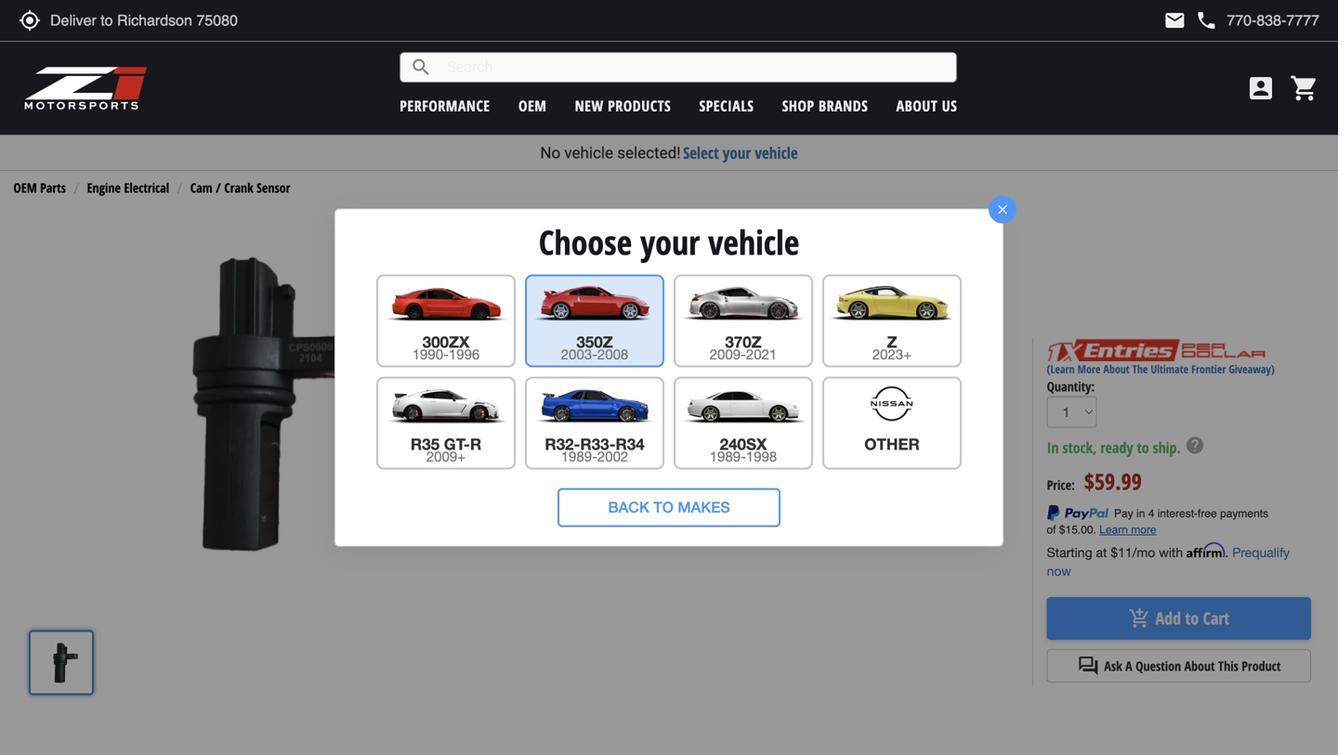 Task type: locate. For each thing, give the bounding box(es) containing it.
g35
[[555, 210, 591, 243], [591, 297, 612, 312]]

0 vertical spatial about
[[896, 96, 938, 116]]

position inside 350z / g35 vq35de crankshaft position sensor star star star_half 4.6/5 - (16 reviews) brand: other manufacturers fits models: 350z / g35 / fx35 / fx45
[[783, 210, 859, 243]]

1 1989- from the left
[[561, 449, 598, 465]]

in right found
[[870, 358, 882, 375]]

with right come at the bottom right
[[748, 482, 775, 502]]

this left product at the right
[[1218, 658, 1239, 675]]

oem up "no"
[[519, 96, 547, 116]]

a inside the purchase a genuine nissan vq35de crankshaft position sensor here .
[[570, 453, 578, 470]]

1 vertical spatial nissan
[[639, 453, 684, 470]]

g35 up star_half
[[555, 210, 591, 243]]

. inside the purchase a genuine nissan vq35de crankshaft position sensor here .
[[957, 453, 961, 470]]

or left the g35.
[[949, 358, 962, 375]]

0 horizontal spatial of
[[733, 379, 746, 396]]

manufacturer
[[544, 422, 632, 439]]

0 horizontal spatial crankshaft
[[504, 358, 576, 375]]

0 horizontal spatial crankshaft
[[504, 401, 573, 418]]

by up manufacturer
[[578, 401, 594, 418]]

0 horizontal spatial position
[[580, 358, 634, 375]]

0 vertical spatial g35
[[555, 210, 591, 243]]

makes
[[678, 499, 730, 516]]

1 vertical spatial your
[[640, 219, 700, 265]]

z1 motorsports logo image
[[23, 65, 148, 112]]

350z 2003-2008
[[561, 333, 629, 363]]

notches
[[623, 401, 676, 418]]

r35
[[411, 435, 440, 454]]

1 horizontal spatial crankshaft
[[749, 453, 819, 470]]

1 vertical spatial a
[[778, 482, 785, 502]]

4.6/5 -
[[586, 249, 619, 264]]

2 vertical spatial sensor
[[638, 358, 685, 375]]

purchase a genuine nissan vq35de crankshaft position sensor here .
[[504, 451, 961, 471]]

is up the other
[[873, 401, 884, 418]]

0 horizontal spatial is
[[584, 379, 595, 396]]

1 horizontal spatial 1989-
[[710, 449, 746, 465]]

0 vertical spatial vq35de
[[597, 210, 669, 243]]

0 horizontal spatial same
[[504, 422, 540, 439]]

for up "rear"
[[689, 358, 707, 375]]

vehicle down select your vehicle link
[[708, 219, 800, 265]]

models:
[[511, 295, 551, 313]]

genuine
[[582, 453, 635, 470]]

crankshaft
[[504, 401, 573, 418], [749, 453, 819, 470]]

about right question
[[1185, 658, 1215, 675]]

2 horizontal spatial about
[[1185, 658, 1215, 675]]

mounted
[[599, 379, 658, 396]]

at
[[1096, 545, 1107, 561]]

sensor down read
[[824, 401, 869, 418]]

add_shopping_cart add to cart
[[1129, 608, 1230, 630]]

/ right cam
[[216, 179, 221, 197]]

1 horizontal spatial for
[[722, 422, 740, 439]]

search
[[410, 56, 432, 79]]

0 horizontal spatial oem
[[13, 179, 37, 197]]

1 horizontal spatial crankshaft
[[675, 210, 777, 243]]

phone
[[1196, 9, 1218, 32]]

1 star from the left
[[527, 247, 546, 266]]

choose your vehicle
[[539, 219, 800, 265]]

crankshaft position sensor for vq35de engines found in the 350z or g35. this sensor is mounted in the rear of the oil pan to read the position of crankshaft by the notches on the flywheel.  this sensor is produced by the same manufacturer that builds it for nissan to the same standards.
[[504, 358, 998, 439]]

0 vertical spatial or
[[949, 358, 962, 375]]

0 horizontal spatial or
[[641, 482, 653, 502]]

2 1989- from the left
[[710, 449, 746, 465]]

0 horizontal spatial 1989-
[[561, 449, 598, 465]]

. left prequalify
[[1225, 545, 1229, 561]]

0 horizontal spatial in
[[662, 379, 674, 396]]

$59.99
[[1084, 467, 1142, 497]]

crank
[[224, 179, 253, 197]]

new left o-
[[789, 482, 814, 502]]

here link
[[929, 451, 957, 471]]

shopping_cart
[[1290, 73, 1320, 103]]

vq35de for here
[[688, 453, 745, 470]]

1 horizontal spatial same
[[836, 422, 872, 439]]

0 vertical spatial position
[[783, 210, 859, 243]]

in up notches
[[662, 379, 674, 396]]

0 vertical spatial crankshaft
[[675, 210, 777, 243]]

2 star from the left
[[546, 247, 564, 266]]

star
[[527, 247, 546, 266], [546, 247, 564, 266]]

position up ring.
[[823, 453, 876, 470]]

1 horizontal spatial about
[[1104, 362, 1130, 377]]

about us link
[[896, 96, 957, 116]]

vq35de inside crankshaft position sensor for vq35de engines found in the 350z or g35. this sensor is mounted in the rear of the oil pan to read the position of crankshaft by the notches on the flywheel.  this sensor is produced by the same manufacturer that builds it for nissan to the same standards.
[[711, 358, 768, 375]]

crankshaft up r32- in the bottom of the page
[[504, 401, 573, 418]]

1 vertical spatial with
[[1159, 545, 1183, 561]]

0 vertical spatial a
[[570, 453, 578, 470]]

1 horizontal spatial in
[[870, 358, 882, 375]]

1 horizontal spatial your
[[723, 142, 751, 164]]

vehicle right "no"
[[564, 144, 613, 162]]

r
[[470, 435, 482, 454]]

now
[[1047, 564, 1072, 579]]

vq35de for the
[[711, 358, 768, 375]]

this
[[504, 379, 531, 396], [793, 401, 820, 418], [540, 482, 563, 502], [1218, 658, 1239, 675]]

1 vertical spatial new
[[789, 482, 814, 502]]

/ up other
[[540, 210, 549, 243]]

0 horizontal spatial by
[[578, 401, 594, 418]]

is
[[584, 379, 595, 396], [873, 401, 884, 418]]

0 vertical spatial position
[[900, 379, 952, 396]]

. right the other
[[957, 453, 961, 470]]

the up it
[[701, 401, 722, 418]]

/
[[216, 179, 221, 197], [540, 210, 549, 243], [583, 297, 588, 312], [615, 297, 619, 312], [652, 297, 657, 312]]

to right back
[[654, 499, 674, 516]]

back to makes
[[608, 499, 730, 516]]

shop brands link
[[782, 96, 868, 116]]

2 same from the left
[[836, 422, 872, 439]]

mail phone
[[1164, 9, 1218, 32]]

370z 2009-2021
[[710, 333, 777, 363]]

1 horizontal spatial is
[[873, 401, 884, 418]]

cam / crank sensor
[[190, 179, 290, 197]]

1 vertical spatial vq35de
[[711, 358, 768, 375]]

the left oil
[[750, 379, 771, 396]]

nissan up 1998
[[744, 422, 789, 439]]

in stock, ready to ship. help
[[1047, 436, 1205, 458]]

sensor down the standards.
[[880, 453, 924, 470]]

sensor down "2003-"
[[535, 379, 580, 396]]

a left the r33-
[[570, 453, 578, 470]]

1 vertical spatial position
[[823, 453, 876, 470]]

product
[[1242, 658, 1281, 675]]

select
[[683, 142, 719, 164]]

read
[[841, 379, 870, 396]]

the
[[886, 358, 907, 375], [678, 379, 699, 396], [750, 379, 771, 396], [875, 379, 895, 396], [598, 401, 619, 418], [701, 401, 722, 418], [976, 401, 997, 418], [811, 422, 832, 439]]

on
[[680, 401, 697, 418]]

1 horizontal spatial with
[[1159, 545, 1183, 561]]

1 horizontal spatial by
[[956, 401, 972, 418]]

starting
[[1047, 545, 1093, 561]]

vq35de up 4.6/5 -
[[597, 210, 669, 243]]

1 vertical spatial crankshaft
[[504, 358, 576, 375]]

about left us
[[896, 96, 938, 116]]

back
[[608, 499, 649, 516]]

vq35de down it
[[688, 453, 745, 470]]

0 horizontal spatial .
[[957, 453, 961, 470]]

2 horizontal spatial sensor
[[865, 210, 928, 243]]

oem for oem parts
[[13, 179, 37, 197]]

sensor
[[535, 379, 580, 396], [824, 401, 869, 418], [880, 453, 924, 470], [567, 482, 604, 502]]

350z up brand:
[[490, 210, 534, 243]]

your right select
[[723, 142, 751, 164]]

your up fx45
[[640, 219, 700, 265]]

350z up mounted
[[577, 333, 613, 351]]

with inside starting at $11 /mo with affirm .
[[1159, 545, 1183, 561]]

is down "2003-"
[[584, 379, 595, 396]]

crankshaft down select your vehicle link
[[675, 210, 777, 243]]

same
[[504, 422, 540, 439], [836, 422, 872, 439]]

to right add
[[1185, 608, 1199, 630]]

1 horizontal spatial or
[[949, 358, 962, 375]]

or left the may
[[641, 482, 653, 502]]

starting at $11 /mo with affirm .
[[1047, 543, 1233, 561]]

sensor left may,
[[567, 482, 604, 502]]

1 horizontal spatial .
[[1225, 545, 1229, 561]]

0 horizontal spatial nissan
[[639, 453, 684, 470]]

crankshaft inside the purchase a genuine nissan vq35de crankshaft position sensor here .
[[749, 453, 819, 470]]

crankshaft down 'models:'
[[504, 358, 576, 375]]

same up purchase
[[504, 422, 540, 439]]

other manufacturers link
[[526, 271, 633, 289]]

nissan
[[744, 422, 789, 439], [639, 453, 684, 470]]

0 vertical spatial oem
[[519, 96, 547, 116]]

this down purchase
[[540, 482, 563, 502]]

1 by from the left
[[578, 401, 594, 418]]

back to makes button
[[558, 488, 781, 527]]

350z inside 350z 2003-2008
[[577, 333, 613, 351]]

by right the produced
[[956, 401, 972, 418]]

1 vertical spatial .
[[1225, 545, 1229, 561]]

oem parts
[[13, 179, 66, 197]]

350z up the produced
[[911, 358, 945, 375]]

new left products
[[575, 96, 604, 116]]

2 of from the left
[[957, 379, 970, 396]]

choose
[[539, 219, 632, 265]]

0 horizontal spatial about
[[896, 96, 938, 116]]

0 horizontal spatial sensor
[[257, 179, 290, 197]]

sensor inside the purchase a genuine nissan vq35de crankshaft position sensor here .
[[880, 453, 924, 470]]

0 vertical spatial your
[[723, 142, 751, 164]]

frontier
[[1192, 362, 1226, 377]]

of down the g35.
[[957, 379, 970, 396]]

Search search field
[[432, 53, 957, 82]]

oem left parts
[[13, 179, 37, 197]]

0 horizontal spatial g35
[[555, 210, 591, 243]]

a left o-
[[778, 482, 785, 502]]

0 horizontal spatial a
[[570, 453, 578, 470]]

0 vertical spatial in
[[870, 358, 882, 375]]

1 horizontal spatial position
[[900, 379, 952, 396]]

to
[[824, 379, 837, 396], [794, 422, 807, 439], [1137, 438, 1149, 458], [654, 499, 674, 516], [1185, 608, 1199, 630]]

crankshaft inside 350z / g35 vq35de crankshaft position sensor star star star_half 4.6/5 - (16 reviews) brand: other manufacturers fits models: 350z / g35 / fx35 / fx45
[[675, 210, 777, 243]]

same down read
[[836, 422, 872, 439]]

for right it
[[722, 422, 740, 439]]

1 vertical spatial sensor
[[865, 210, 928, 243]]

1 horizontal spatial sensor
[[638, 358, 685, 375]]

1 horizontal spatial position
[[783, 210, 859, 243]]

1 horizontal spatial a
[[778, 482, 785, 502]]

0 vertical spatial with
[[748, 482, 775, 502]]

vq35de inside the purchase a genuine nissan vq35de crankshaft position sensor here .
[[688, 453, 745, 470]]

0 horizontal spatial position
[[823, 453, 876, 470]]

position up the produced
[[900, 379, 952, 396]]

gt-
[[444, 435, 470, 454]]

to right pan
[[824, 379, 837, 396]]

crankshaft inside crankshaft position sensor for vq35de engines found in the 350z or g35. this sensor is mounted in the rear of the oil pan to read the position of crankshaft by the notches on the flywheel.  this sensor is produced by the same manufacturer that builds it for nissan to the same standards.
[[504, 358, 576, 375]]

or inside crankshaft position sensor for vq35de engines found in the 350z or g35. this sensor is mounted in the rear of the oil pan to read the position of crankshaft by the notches on the flywheel.  this sensor is produced by the same manufacturer that builds it for nissan to the same standards.
[[949, 358, 962, 375]]

for
[[689, 358, 707, 375], [722, 422, 740, 439]]

to left ship.
[[1137, 438, 1149, 458]]

of right "rear"
[[733, 379, 746, 396]]

0 vertical spatial sensor
[[257, 179, 290, 197]]

fx35
[[622, 297, 649, 312]]

1989- down it
[[710, 449, 746, 465]]

vehicle down shop
[[755, 142, 798, 164]]

0 horizontal spatial your
[[640, 219, 700, 265]]

shopping_cart link
[[1285, 73, 1320, 103]]

1 vertical spatial g35
[[591, 297, 612, 312]]

0 vertical spatial nissan
[[744, 422, 789, 439]]

no
[[540, 144, 561, 162]]

to inside button
[[654, 499, 674, 516]]

0 vertical spatial crankshaft
[[504, 401, 573, 418]]

other
[[526, 271, 555, 289]]

with right /mo
[[1159, 545, 1183, 561]]

2009+
[[426, 449, 466, 465]]

cart
[[1203, 608, 1230, 630]]

0 horizontal spatial for
[[689, 358, 707, 375]]

sensor
[[257, 179, 290, 197], [865, 210, 928, 243], [638, 358, 685, 375]]

new
[[575, 96, 604, 116], [789, 482, 814, 502]]

position
[[783, 210, 859, 243], [580, 358, 634, 375]]

about left the
[[1104, 362, 1130, 377]]

sensor inside 350z / g35 vq35de crankshaft position sensor star star star_half 4.6/5 - (16 reviews) brand: other manufacturers fits models: 350z / g35 / fx35 / fx45
[[865, 210, 928, 243]]

300zx 1990-1996
[[412, 333, 480, 363]]

1 horizontal spatial of
[[957, 379, 970, 396]]

0 vertical spatial .
[[957, 453, 961, 470]]

z
[[887, 333, 897, 351]]

1 vertical spatial in
[[662, 379, 674, 396]]

1 vertical spatial crankshaft
[[749, 453, 819, 470]]

1989- down manufacturer
[[561, 449, 598, 465]]

g35 down "manufacturers"
[[591, 297, 612, 312]]

2 vertical spatial vq35de
[[688, 453, 745, 470]]

position inside crankshaft position sensor for vq35de engines found in the 350z or g35. this sensor is mounted in the rear of the oil pan to read the position of crankshaft by the notches on the flywheel.  this sensor is produced by the same manufacturer that builds it for nissan to the same standards.
[[580, 358, 634, 375]]

vq35de down the "370z" at the right top
[[711, 358, 768, 375]]

(learn more about the ultimate frontier giveaway) link
[[1047, 362, 1275, 377]]

1 vertical spatial oem
[[13, 179, 37, 197]]

2 vertical spatial about
[[1185, 658, 1215, 675]]

nissan up the may
[[639, 453, 684, 470]]

1 horizontal spatial oem
[[519, 96, 547, 116]]

1 vertical spatial position
[[580, 358, 634, 375]]

new products link
[[575, 96, 671, 116]]

parts
[[40, 179, 66, 197]]

to inside in stock, ready to ship. help
[[1137, 438, 1149, 458]]

1 horizontal spatial nissan
[[744, 422, 789, 439]]

0 horizontal spatial new
[[575, 96, 604, 116]]

the up on
[[678, 379, 699, 396]]

crankshaft up o-
[[749, 453, 819, 470]]



Task type: vqa. For each thing, say whether or not it's contained in the screenshot.
the top specs
no



Task type: describe. For each thing, give the bounding box(es) containing it.
shop
[[782, 96, 815, 116]]

this inside "question_answer ask a question about this product"
[[1218, 658, 1239, 675]]

350z down other manufacturers link
[[554, 297, 580, 312]]

add_shopping_cart
[[1129, 608, 1151, 630]]

specials
[[699, 96, 754, 116]]

o-
[[818, 482, 830, 502]]

standards.
[[876, 422, 946, 439]]

350z / g35 vq35de crankshaft position sensor star star star_half 4.6/5 - (16 reviews) brand: other manufacturers fits models: 350z / g35 / fx35 / fx45
[[490, 210, 928, 313]]

account_box link
[[1242, 73, 1281, 103]]

help
[[1185, 436, 1205, 456]]

oil
[[775, 379, 790, 396]]

2002
[[598, 449, 629, 465]]

the right read
[[875, 379, 895, 396]]

/ down other manufacturers link
[[583, 297, 588, 312]]

crankshaft inside crankshaft position sensor for vq35de engines found in the 350z or g35. this sensor is mounted in the rear of the oil pan to read the position of crankshaft by the notches on the flywheel.  this sensor is produced by the same manufacturer that builds it for nissan to the same standards.
[[504, 401, 573, 418]]

to down pan
[[794, 422, 807, 439]]

370z
[[725, 333, 762, 351]]

new products
[[575, 96, 671, 116]]

purchase
[[504, 453, 566, 470]]

may,
[[608, 482, 637, 502]]

shop brands
[[782, 96, 868, 116]]

2003-
[[561, 346, 598, 363]]

vq35de inside 350z / g35 vq35de crankshaft position sensor star star star_half 4.6/5 - (16 reviews) brand: other manufacturers fits models: 350z / g35 / fx35 / fx45
[[597, 210, 669, 243]]

it
[[710, 422, 718, 439]]

that
[[636, 422, 662, 439]]

0 vertical spatial is
[[584, 379, 595, 396]]

position inside the purchase a genuine nissan vq35de crankshaft position sensor here .
[[823, 453, 876, 470]]

price: $59.99
[[1047, 467, 1142, 497]]

here
[[929, 451, 957, 471]]

1989- inside r32-r33-r34 1989-2002
[[561, 449, 598, 465]]

1 vertical spatial or
[[641, 482, 653, 502]]

this down pan
[[793, 401, 820, 418]]

rear
[[703, 379, 729, 396]]

in
[[1047, 438, 1059, 458]]

the down z at top right
[[886, 358, 907, 375]]

ready
[[1101, 438, 1133, 458]]

2023+
[[873, 346, 912, 363]]

found
[[828, 358, 866, 375]]

1 vertical spatial is
[[873, 401, 884, 418]]

oem parts link
[[13, 179, 66, 197]]

(learn
[[1047, 362, 1075, 377]]

350z inside crankshaft position sensor for vq35de engines found in the 350z or g35. this sensor is mounted in the rear of the oil pan to read the position of crankshaft by the notches on the flywheel.  this sensor is produced by the same manufacturer that builds it for nissan to the same standards.
[[911, 358, 945, 375]]

z 2023+
[[873, 333, 912, 363]]

1 vertical spatial for
[[722, 422, 740, 439]]

240sx 1989-1998
[[710, 435, 777, 465]]

come
[[713, 482, 744, 502]]

nissan logo emblem logo image
[[860, 384, 924, 424]]

products
[[608, 96, 671, 116]]

nissan skyline coupe sedan r34 gtr gt-r bnr34 gts-t gtst gts awd attesa 1999 2000 2001 2002 rb20det rb25de rb25det rb26dett z1 motorsports logo image
[[533, 384, 657, 424]]

ask
[[1105, 658, 1122, 675]]

the
[[1133, 362, 1148, 377]]

1998
[[746, 449, 777, 465]]

the down mounted
[[598, 401, 619, 418]]

question_answer
[[1078, 655, 1100, 677]]

2 by from the left
[[956, 401, 972, 418]]

0 vertical spatial new
[[575, 96, 604, 116]]

ultimate
[[1151, 362, 1189, 377]]

may
[[657, 482, 682, 502]]

manufacturers
[[559, 271, 633, 289]]

performance
[[400, 96, 490, 116]]

r34
[[616, 435, 645, 454]]

price:
[[1047, 477, 1075, 494]]

1 of from the left
[[733, 379, 746, 396]]

sensor inside crankshaft position sensor for vq35de engines found in the 350z or g35. this sensor is mounted in the rear of the oil pan to read the position of crankshaft by the notches on the flywheel.  this sensor is produced by the same manufacturer that builds it for nissan to the same standards.
[[638, 358, 685, 375]]

0 vertical spatial for
[[689, 358, 707, 375]]

brands
[[819, 96, 868, 116]]

quantity:
[[1047, 378, 1095, 396]]

(learn more about the ultimate frontier giveaway)
[[1047, 362, 1275, 377]]

. inside starting at $11 /mo with affirm .
[[1225, 545, 1229, 561]]

$11
[[1111, 545, 1133, 561]]

mail
[[1164, 9, 1186, 32]]

prequalify
[[1233, 545, 1290, 561]]

0 horizontal spatial with
[[748, 482, 775, 502]]

position inside crankshaft position sensor for vq35de engines found in the 350z or g35. this sensor is mounted in the rear of the oil pan to read the position of crankshaft by the notches on the flywheel.  this sensor is produced by the same manufacturer that builds it for nissan to the same standards.
[[900, 379, 952, 396]]

affirm
[[1187, 543, 1225, 559]]

the down pan
[[811, 422, 832, 439]]

pan
[[794, 379, 819, 396]]

my_location
[[19, 9, 41, 32]]

question_answer ask a question about this product
[[1078, 655, 1281, 677]]

ring.
[[830, 482, 857, 502]]

1 horizontal spatial g35
[[591, 297, 612, 312]]

engine electrical
[[87, 179, 169, 197]]

no vehicle selected! select your vehicle
[[540, 142, 798, 164]]

add
[[1156, 608, 1181, 630]]

/mo
[[1133, 545, 1156, 561]]

selected!
[[617, 144, 681, 162]]

electrical
[[124, 179, 169, 197]]

nissan inside crankshaft position sensor for vq35de engines found in the 350z or g35. this sensor is mounted in the rear of the oil pan to read the position of crankshaft by the notches on the flywheel.  this sensor is produced by the same manufacturer that builds it for nissan to the same standards.
[[744, 422, 789, 439]]

1 same from the left
[[504, 422, 540, 439]]

1989- inside 240sx 1989-1998
[[710, 449, 746, 465]]

specials link
[[699, 96, 754, 116]]

oem for oem
[[519, 96, 547, 116]]

performance link
[[400, 96, 490, 116]]

1990-
[[412, 346, 449, 363]]

mail link
[[1164, 9, 1186, 32]]

r32-
[[545, 435, 580, 454]]

/ left fx35
[[615, 297, 619, 312]]

more
[[1078, 362, 1101, 377]]

2021
[[746, 346, 777, 363]]

ship.
[[1153, 438, 1181, 458]]

stock,
[[1063, 438, 1097, 458]]

about inside "question_answer ask a question about this product"
[[1185, 658, 1215, 675]]

nissan inside the purchase a genuine nissan vq35de crankshaft position sensor here .
[[639, 453, 684, 470]]

the down the g35.
[[976, 401, 997, 418]]

r33-
[[580, 435, 616, 454]]

nissan 240sx silvia zenki kouki s14 1995 1996 1997 1998 1999 ka24de ka24det sr20det rb26dett z1 motorsports logo image
[[682, 384, 805, 424]]

star_half
[[564, 247, 583, 266]]

fx45
[[659, 297, 686, 312]]

this sensor may, or may not, come with a new o-ring.
[[540, 482, 857, 502]]

account_box
[[1246, 73, 1276, 103]]

1 horizontal spatial new
[[789, 482, 814, 502]]

vehicle inside no vehicle selected! select your vehicle
[[564, 144, 613, 162]]

prequalify now
[[1047, 545, 1290, 579]]

1 vertical spatial about
[[1104, 362, 1130, 377]]

not,
[[686, 482, 709, 502]]

/ right fx35
[[652, 297, 657, 312]]

r32-r33-r34 1989-2002
[[545, 435, 645, 465]]

engines
[[772, 358, 824, 375]]

this up purchase
[[504, 379, 531, 396]]



